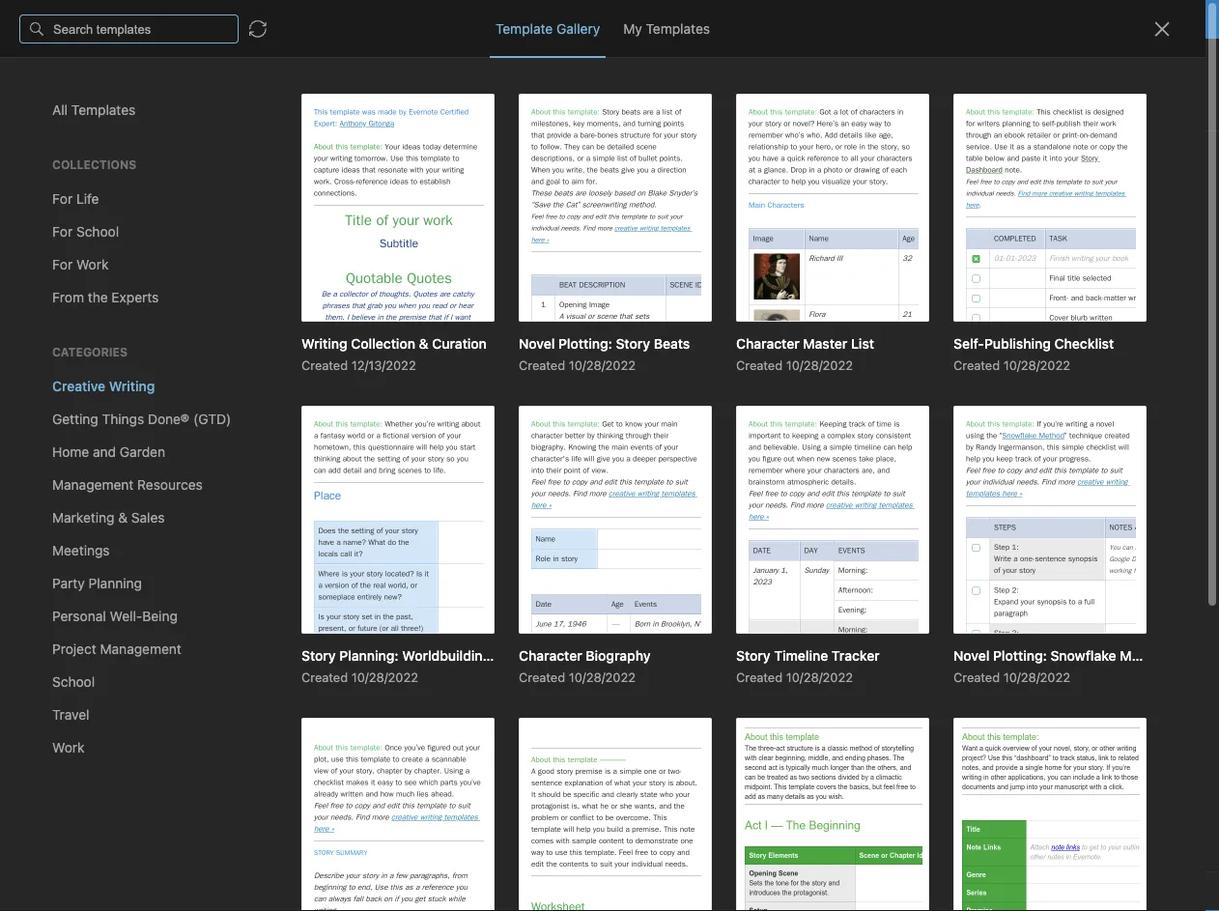 Task type: vqa. For each thing, say whether or not it's contained in the screenshot.
the left the Nov 13
no



Task type: describe. For each thing, give the bounding box(es) containing it.
if
[[385, 326, 393, 342]]

0 vertical spatial your
[[709, 11, 736, 27]]

one
[[289, 326, 312, 342]]

tasks
[[43, 252, 78, 268]]

i
[[379, 422, 383, 438]]

start (and finish) all the books you've been wanting to read and keep your ideas about them all in one place. tip: if you're reading a physical book, take pictu...
[[257, 286, 558, 362]]

to inside start (and finish) all the books you've been wanting to read and keep your ideas about them all in one place. tip: if you're reading a physical book, take pictu...
[[310, 306, 322, 322]]

edited
[[646, 98, 685, 114]]

on?
[[440, 422, 462, 438]]

5 minutes ago inside button
[[257, 674, 334, 688]]

ideas
[[449, 306, 483, 322]]

do
[[321, 729, 337, 745]]

first notebook
[[683, 54, 770, 69]]

ago up do
[[314, 674, 334, 688]]

soon
[[329, 518, 359, 534]]

a few minutes ago inside button
[[257, 210, 356, 224]]

in
[[275, 326, 286, 342]]

free:
[[573, 11, 605, 27]]

future
[[411, 518, 448, 534]]

new button
[[12, 101, 220, 136]]

shared with me link
[[0, 349, 231, 380]]

can
[[353, 422, 376, 438]]

shared with me
[[43, 356, 139, 372]]

5 inside button
[[257, 674, 264, 688]]

things
[[257, 729, 301, 745]]

what went well? project 1 what didn't go well? project 2 what can i improve on? project3 a few minutes ago
[[257, 402, 547, 459]]

start
[[257, 286, 288, 302]]

17,
[[736, 98, 753, 114]]

minutes up take
[[290, 329, 333, 343]]

minutes down now
[[268, 543, 311, 556]]

sync
[[612, 11, 643, 27]]

ago inside what went well? project 1 what didn't go well? project 2 what can i improve on? project3 a few minutes ago
[[336, 445, 356, 459]]

a inside what went well? project 1 what didn't go well? project 2 what can i improve on? project3 a few minutes ago
[[257, 445, 264, 459]]

personal
[[492, 11, 548, 27]]

few inside what went well? project 1 what didn't go well? project 2 what can i improve on? project3 a few minutes ago
[[267, 445, 286, 459]]

ago down soon
[[314, 543, 334, 556]]

new
[[43, 111, 70, 127]]

1 horizontal spatial all
[[366, 286, 379, 302]]

2 well? from the left
[[516, 402, 547, 418]]

all changes saved
[[1099, 885, 1204, 899]]

share button
[[1103, 46, 1173, 77]]

all
[[1099, 885, 1113, 899]]

with
[[90, 356, 116, 372]]

0 vertical spatial project
[[362, 402, 406, 418]]

1 horizontal spatial 2
[[341, 750, 349, 766]]

tasks button
[[0, 245, 231, 275]]

them
[[526, 306, 558, 322]]

for
[[363, 518, 383, 534]]

about
[[486, 306, 522, 322]]

a few minutes ago button
[[232, 131, 586, 247]]

ago down the task 1 - task 2
[[314, 775, 335, 788]]

saved
[[1170, 885, 1204, 899]]

1 vertical spatial project
[[257, 422, 301, 438]]

minutes inside what went well? project 1 what didn't go well? project 2 what can i improve on? project3 a few minutes ago
[[290, 445, 333, 459]]

Note Editor text field
[[0, 0, 1220, 911]]

anytime.
[[842, 11, 895, 27]]

1 vertical spatial to
[[304, 729, 317, 745]]

minutes up (and
[[290, 210, 333, 224]]

only you
[[1036, 54, 1087, 69]]

6
[[257, 775, 264, 788]]

first
[[683, 54, 709, 69]]

settings image
[[197, 15, 220, 39]]

0 horizontal spatial all
[[257, 326, 271, 342]]

nov
[[708, 98, 733, 114]]

5 minutes ago button
[[232, 595, 586, 711]]

minutes up things to do
[[268, 674, 311, 688]]

physical
[[500, 326, 551, 342]]

last edited on nov 17, 2023
[[616, 98, 789, 114]]

pictu...
[[326, 347, 369, 362]]

you're
[[396, 326, 435, 342]]

read
[[326, 306, 354, 322]]

2 few from the top
[[267, 329, 286, 343]]

finish)
[[323, 286, 362, 302]]

shortcuts button
[[0, 183, 231, 214]]

home link
[[0, 152, 232, 183]]

you've
[[448, 286, 489, 302]]

wanting
[[257, 306, 306, 322]]

home
[[43, 159, 79, 175]]

shared
[[43, 356, 87, 372]]

notebook
[[712, 54, 770, 69]]

devices.
[[740, 11, 792, 27]]

1 well? from the left
[[327, 402, 358, 418]]

1 task from the left
[[257, 750, 286, 766]]

few inside button
[[267, 210, 286, 224]]



Task type: locate. For each thing, give the bounding box(es) containing it.
5 up things
[[257, 674, 264, 688]]

None search field
[[25, 56, 207, 91]]

0 horizontal spatial do
[[257, 518, 275, 534]]

0 horizontal spatial project
[[257, 422, 301, 438]]

(and
[[291, 286, 320, 302]]

well? right go
[[516, 402, 547, 418]]

0 horizontal spatial 1
[[289, 750, 295, 766]]

1 horizontal spatial well?
[[516, 402, 547, 418]]

across
[[647, 11, 688, 27]]

tip:
[[357, 326, 381, 342]]

do now do soon for the future
[[257, 518, 448, 534]]

1
[[410, 402, 416, 418], [289, 750, 295, 766]]

0 vertical spatial a few minutes ago
[[257, 210, 356, 224]]

-
[[299, 750, 305, 766]]

minutes down went
[[290, 445, 333, 459]]

2 5 minutes ago from the top
[[257, 674, 334, 688]]

task 1 - task 2
[[257, 750, 349, 766]]

to down (and
[[310, 306, 322, 322]]

1 vertical spatial the
[[387, 518, 407, 534]]

task down things
[[257, 750, 286, 766]]

note window element
[[0, 0, 1220, 911]]

now
[[278, 518, 304, 534]]

for
[[551, 11, 569, 27]]

your inside start (and finish) all the books you've been wanting to read and keep your ideas about them all in one place. tip: if you're reading a physical book, take pictu...
[[418, 306, 446, 322]]

well? up can
[[327, 402, 358, 418]]

to left do
[[304, 729, 317, 745]]

shortcuts
[[43, 190, 104, 206]]

2 vertical spatial few
[[267, 445, 286, 459]]

1 horizontal spatial your
[[709, 11, 736, 27]]

and
[[358, 306, 381, 322]]

the right "for"
[[387, 518, 407, 534]]

2 task from the left
[[309, 750, 337, 766]]

notes link
[[0, 214, 231, 245]]

1 a few minutes ago from the top
[[257, 210, 356, 224]]

Search text field
[[25, 56, 207, 91]]

task
[[257, 750, 286, 766], [309, 750, 337, 766]]

1 5 minutes ago from the top
[[257, 543, 334, 556]]

me
[[120, 356, 139, 372]]

take
[[296, 347, 322, 362]]

1 vertical spatial few
[[267, 329, 286, 343]]

project
[[362, 402, 406, 418], [257, 422, 301, 438]]

you
[[1066, 54, 1087, 69]]

1 left -
[[289, 750, 295, 766]]

changes
[[1117, 885, 1167, 899]]

1 horizontal spatial 1
[[410, 402, 416, 418]]

1 horizontal spatial project
[[362, 402, 406, 418]]

trash link
[[0, 391, 231, 422]]

1 horizontal spatial do
[[308, 518, 325, 534]]

2 vertical spatial all
[[257, 326, 271, 342]]

1 vertical spatial all
[[366, 286, 379, 302]]

few up book,
[[267, 329, 286, 343]]

your
[[709, 11, 736, 27], [418, 306, 446, 322]]

5 down do now do soon for the future
[[257, 543, 264, 556]]

your down "books"
[[418, 306, 446, 322]]

0 horizontal spatial task
[[257, 750, 286, 766]]

few up now
[[267, 445, 286, 459]]

project down went
[[257, 422, 301, 438]]

tree containing home
[[0, 152, 232, 805]]

the up keep
[[383, 286, 403, 302]]

0 horizontal spatial 2
[[305, 422, 313, 438]]

what
[[257, 402, 290, 418], [420, 402, 453, 418], [317, 422, 350, 438]]

last
[[616, 98, 642, 114]]

2 inside what went well? project 1 what didn't go well? project 2 what can i improve on? project3 a few minutes ago
[[305, 422, 313, 438]]

1 vertical spatial 1
[[289, 750, 295, 766]]

book,
[[257, 347, 292, 362]]

ago up pictu...
[[336, 329, 356, 343]]

your up first notebook
[[709, 11, 736, 27]]

all up and
[[366, 286, 379, 302]]

do
[[257, 518, 275, 534], [308, 518, 325, 534]]

1 do from the left
[[257, 518, 275, 534]]

1 horizontal spatial what
[[317, 422, 350, 438]]

1 inside what went well? project 1 what didn't go well? project 2 what can i improve on? project3 a few minutes ago
[[410, 402, 416, 418]]

share
[[1119, 54, 1157, 70]]

2 horizontal spatial all
[[691, 11, 705, 27]]

project up i
[[362, 402, 406, 418]]

0 vertical spatial 2
[[305, 422, 313, 438]]

notes
[[43, 221, 79, 237]]

what left went
[[257, 402, 290, 418]]

what left can
[[317, 422, 350, 438]]

0 vertical spatial 5
[[257, 543, 264, 556]]

ago up finish)
[[336, 210, 356, 224]]

the inside start (and finish) all the books you've been wanting to read and keep your ideas about them all in one place. tip: if you're reading a physical book, take pictu...
[[383, 286, 403, 302]]

went
[[294, 402, 324, 418]]

6 minutes ago
[[257, 775, 335, 788]]

minutes down -
[[268, 775, 311, 788]]

3 few from the top
[[267, 445, 286, 459]]

ago down can
[[336, 445, 356, 459]]

all left in
[[257, 326, 271, 342]]

1 up improve
[[410, 402, 416, 418]]

5 minutes ago down now
[[257, 543, 334, 556]]

do right now
[[308, 518, 325, 534]]

on
[[689, 98, 705, 114]]

evernote
[[432, 11, 489, 27]]

0 horizontal spatial what
[[257, 402, 290, 418]]

few up start
[[267, 210, 286, 224]]

go
[[496, 402, 512, 418]]

2 right -
[[341, 750, 349, 766]]

a few minutes ago
[[257, 210, 356, 224], [257, 329, 356, 343]]

2 down went
[[305, 422, 313, 438]]

cancel
[[796, 11, 838, 27]]

improve
[[386, 422, 436, 438]]

1 5 from the top
[[257, 543, 264, 556]]

first notebook button
[[659, 48, 776, 75]]

0 vertical spatial to
[[310, 306, 322, 322]]

5 minutes ago
[[257, 543, 334, 556], [257, 674, 334, 688]]

only
[[1036, 54, 1063, 69]]

ago
[[336, 210, 356, 224], [336, 329, 356, 343], [336, 445, 356, 459], [314, 543, 334, 556], [314, 674, 334, 688], [314, 775, 335, 788]]

trash
[[43, 399, 77, 415]]

notebooks link
[[0, 287, 231, 318]]

few
[[267, 210, 286, 224], [267, 329, 286, 343], [267, 445, 286, 459]]

1 vertical spatial 2
[[341, 750, 349, 766]]

1 horizontal spatial task
[[309, 750, 337, 766]]

a inside button
[[257, 210, 264, 224]]

a few minutes ago up (and
[[257, 210, 356, 224]]

project3
[[466, 422, 519, 438]]

1 vertical spatial a few minutes ago
[[257, 329, 356, 343]]

all right across
[[691, 11, 705, 27]]

0 vertical spatial few
[[267, 210, 286, 224]]

notebooks
[[43, 294, 111, 310]]

1 vertical spatial 5 minutes ago
[[257, 674, 334, 688]]

all
[[691, 11, 705, 27], [366, 286, 379, 302], [257, 326, 271, 342]]

try evernote personal for free: sync across all your devices. cancel anytime.
[[408, 11, 895, 27]]

been
[[493, 286, 524, 302]]

a inside start (and finish) all the books you've been wanting to read and keep your ideas about them all in one place. tip: if you're reading a physical book, take pictu...
[[489, 326, 497, 342]]

what up "on?"
[[420, 402, 453, 418]]

2 a few minutes ago from the top
[[257, 329, 356, 343]]

0 vertical spatial the
[[383, 286, 403, 302]]

place.
[[316, 326, 354, 342]]

a
[[257, 210, 264, 224], [489, 326, 497, 342], [257, 329, 264, 343], [257, 445, 264, 459]]

books
[[407, 286, 445, 302]]

things to do
[[257, 729, 337, 745]]

2 horizontal spatial what
[[420, 402, 453, 418]]

2 do from the left
[[308, 518, 325, 534]]

the
[[383, 286, 403, 302], [387, 518, 407, 534]]

reading
[[439, 326, 486, 342]]

0 vertical spatial all
[[691, 11, 705, 27]]

0 horizontal spatial well?
[[327, 402, 358, 418]]

expand note image
[[614, 50, 637, 73]]

0 horizontal spatial your
[[418, 306, 446, 322]]

task down do
[[309, 750, 337, 766]]

0 vertical spatial 5 minutes ago
[[257, 543, 334, 556]]

2023
[[756, 98, 789, 114]]

2 5 from the top
[[257, 674, 264, 688]]

tree
[[0, 152, 232, 805]]

a few minutes ago up take
[[257, 329, 356, 343]]

minutes
[[290, 210, 333, 224], [290, 329, 333, 343], [290, 445, 333, 459], [268, 543, 311, 556], [268, 674, 311, 688], [268, 775, 311, 788]]

1 few from the top
[[267, 210, 286, 224]]

keep
[[384, 306, 415, 322]]

0 vertical spatial 1
[[410, 402, 416, 418]]

try
[[408, 11, 428, 27]]

do left now
[[257, 518, 275, 534]]

5 minutes ago up things to do
[[257, 674, 334, 688]]

didn't
[[456, 402, 492, 418]]

1 vertical spatial 5
[[257, 674, 264, 688]]

1 vertical spatial your
[[418, 306, 446, 322]]



